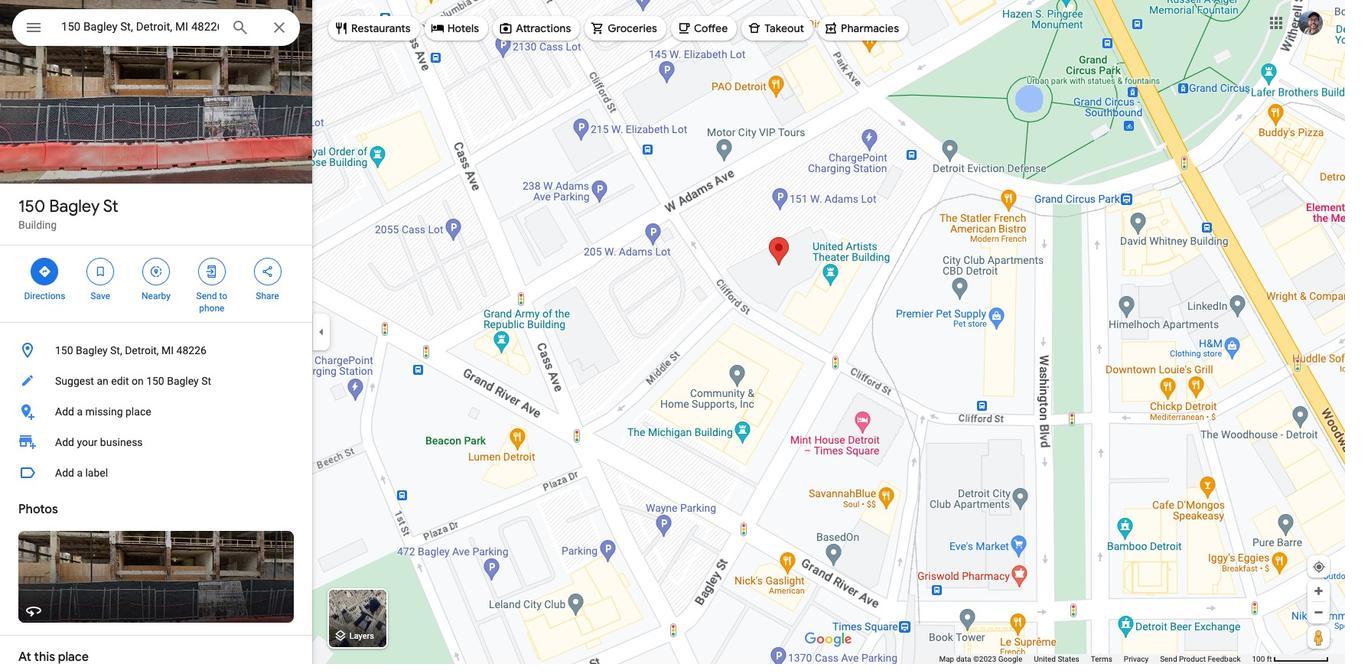Task type: locate. For each thing, give the bounding box(es) containing it.
None field
[[61, 18, 219, 36]]

label
[[85, 467, 108, 479]]

coffee
[[694, 21, 728, 35]]

map
[[939, 655, 955, 664]]

zoom in image
[[1313, 586, 1325, 597]]

add a missing place
[[55, 406, 151, 418]]


[[205, 263, 219, 280]]

feedback
[[1208, 655, 1241, 664]]

0 horizontal spatial 150
[[18, 196, 45, 217]]

2 add from the top
[[55, 436, 74, 449]]

150 right on
[[146, 375, 164, 387]]

150 up suggest at the left bottom
[[55, 344, 73, 357]]

bagley up building
[[49, 196, 100, 217]]

st down 48226 at the bottom of page
[[201, 375, 211, 387]]

add your business
[[55, 436, 143, 449]]

1 horizontal spatial 150
[[55, 344, 73, 357]]

your
[[77, 436, 97, 449]]

add inside button
[[55, 406, 74, 418]]

data
[[957, 655, 972, 664]]

1 add from the top
[[55, 406, 74, 418]]

add a label button
[[0, 458, 312, 488]]

0 vertical spatial a
[[77, 406, 83, 418]]

bagley
[[49, 196, 100, 217], [76, 344, 108, 357], [167, 375, 199, 387]]

a left label
[[77, 467, 83, 479]]

st
[[103, 196, 118, 217], [201, 375, 211, 387]]

united
[[1034, 655, 1056, 664]]

footer
[[939, 654, 1253, 664]]

150 inside 150 bagley st building
[[18, 196, 45, 217]]

0 vertical spatial 150
[[18, 196, 45, 217]]

privacy
[[1124, 655, 1149, 664]]

google
[[999, 655, 1023, 664]]

st,
[[110, 344, 122, 357]]

send
[[196, 291, 217, 302], [1160, 655, 1178, 664]]

add inside 'link'
[[55, 436, 74, 449]]

2 vertical spatial add
[[55, 467, 74, 479]]

none field inside 150 bagley st, detroit, mi 48226 field
[[61, 18, 219, 36]]

1 vertical spatial bagley
[[76, 344, 108, 357]]

 search field
[[12, 9, 300, 49]]

2 a from the top
[[77, 467, 83, 479]]

0 horizontal spatial st
[[103, 196, 118, 217]]

150 bagley st building
[[18, 196, 118, 231]]

©2023
[[974, 655, 997, 664]]

add inside "button"
[[55, 467, 74, 479]]

a
[[77, 406, 83, 418], [77, 467, 83, 479]]

1 a from the top
[[77, 406, 83, 418]]

privacy button
[[1124, 654, 1149, 664]]

footer inside google maps element
[[939, 654, 1253, 664]]

send inside send to phone
[[196, 291, 217, 302]]

3 add from the top
[[55, 467, 74, 479]]

bagley down 48226 at the bottom of page
[[167, 375, 199, 387]]

send for send to phone
[[196, 291, 217, 302]]

a inside "button"
[[77, 467, 83, 479]]

restaurants button
[[328, 10, 420, 47]]

150 bagley st, detroit, mi 48226 button
[[0, 335, 312, 366]]

0 vertical spatial bagley
[[49, 196, 100, 217]]

bagley for st
[[49, 196, 100, 217]]

pharmacies button
[[818, 10, 909, 47]]

a inside button
[[77, 406, 83, 418]]

1 vertical spatial a
[[77, 467, 83, 479]]

suggest an edit on 150 bagley st
[[55, 375, 211, 387]]

bagley inside 150 bagley st building
[[49, 196, 100, 217]]

2 horizontal spatial 150
[[146, 375, 164, 387]]

a left missing
[[77, 406, 83, 418]]

footer containing map data ©2023 google
[[939, 654, 1253, 664]]

 button
[[12, 9, 55, 49]]

send for send product feedback
[[1160, 655, 1178, 664]]

1 vertical spatial 150
[[55, 344, 73, 357]]

150 bagley st main content
[[0, 0, 312, 664]]

terms button
[[1091, 654, 1113, 664]]

collapse side panel image
[[313, 324, 330, 341]]

add left label
[[55, 467, 74, 479]]

150 up building
[[18, 196, 45, 217]]

0 horizontal spatial send
[[196, 291, 217, 302]]

send product feedback button
[[1160, 654, 1241, 664]]

building
[[18, 219, 57, 231]]

edit
[[111, 375, 129, 387]]

send up phone
[[196, 291, 217, 302]]

groceries button
[[585, 10, 667, 47]]

0 vertical spatial st
[[103, 196, 118, 217]]

st up 
[[103, 196, 118, 217]]

phone
[[199, 303, 225, 314]]

1 horizontal spatial send
[[1160, 655, 1178, 664]]

groceries
[[608, 21, 657, 35]]

send to phone
[[196, 291, 227, 314]]

share
[[256, 291, 279, 302]]

add left your
[[55, 436, 74, 449]]

48226
[[176, 344, 207, 357]]

2 vertical spatial 150
[[146, 375, 164, 387]]

send inside button
[[1160, 655, 1178, 664]]

add your business link
[[0, 427, 312, 458]]

1 vertical spatial send
[[1160, 655, 1178, 664]]

bagley left st,
[[76, 344, 108, 357]]

show street view coverage image
[[1308, 626, 1330, 649]]

suggest an edit on 150 bagley st button
[[0, 366, 312, 396]]

0 vertical spatial add
[[55, 406, 74, 418]]

photos
[[18, 502, 58, 517]]

add
[[55, 406, 74, 418], [55, 436, 74, 449], [55, 467, 74, 479]]

add down suggest at the left bottom
[[55, 406, 74, 418]]

0 vertical spatial send
[[196, 291, 217, 302]]


[[24, 17, 43, 38]]

google maps element
[[0, 0, 1346, 664]]

1 vertical spatial add
[[55, 436, 74, 449]]

100
[[1253, 655, 1265, 664]]

150
[[18, 196, 45, 217], [55, 344, 73, 357], [146, 375, 164, 387]]

1 vertical spatial st
[[201, 375, 211, 387]]

send left product
[[1160, 655, 1178, 664]]

1 horizontal spatial st
[[201, 375, 211, 387]]



Task type: describe. For each thing, give the bounding box(es) containing it.

[[94, 263, 107, 280]]

hotels
[[448, 21, 479, 35]]

save
[[91, 291, 110, 302]]

actions for 150 bagley st region
[[0, 246, 312, 322]]

on
[[132, 375, 144, 387]]

a for label
[[77, 467, 83, 479]]

st inside 150 bagley st building
[[103, 196, 118, 217]]

place
[[126, 406, 151, 418]]

ft
[[1267, 655, 1273, 664]]

missing
[[85, 406, 123, 418]]

an
[[97, 375, 108, 387]]

100 ft button
[[1253, 655, 1330, 664]]

directions
[[24, 291, 65, 302]]

terms
[[1091, 655, 1113, 664]]

add a missing place button
[[0, 396, 312, 427]]

hotels button
[[425, 10, 488, 47]]

add for add your business
[[55, 436, 74, 449]]

restaurants
[[351, 21, 411, 35]]

takeout
[[765, 21, 805, 35]]


[[38, 263, 52, 280]]

to
[[219, 291, 227, 302]]

detroit,
[[125, 344, 159, 357]]

nearby
[[142, 291, 171, 302]]

pharmacies
[[841, 21, 899, 35]]

st inside button
[[201, 375, 211, 387]]

zoom out image
[[1313, 607, 1325, 618]]

takeout button
[[742, 10, 814, 47]]

send product feedback
[[1160, 655, 1241, 664]]

add a label
[[55, 467, 108, 479]]

states
[[1058, 655, 1080, 664]]

attractions button
[[493, 10, 580, 47]]

150 for st
[[18, 196, 45, 217]]


[[149, 263, 163, 280]]

add for add a label
[[55, 467, 74, 479]]


[[261, 263, 274, 280]]

attractions
[[516, 21, 571, 35]]

150 bagley st, detroit, mi 48226
[[55, 344, 207, 357]]

united states
[[1034, 655, 1080, 664]]

a for missing
[[77, 406, 83, 418]]

mi
[[162, 344, 174, 357]]

coffee button
[[671, 10, 737, 47]]

business
[[100, 436, 143, 449]]

google account: cj baylor  
(christian.baylor@adept.ai) image
[[1299, 10, 1323, 35]]

bagley for st,
[[76, 344, 108, 357]]

show your location image
[[1313, 560, 1326, 574]]

150 Bagley St, Detroit, MI 48226 field
[[12, 9, 300, 46]]

2 vertical spatial bagley
[[167, 375, 199, 387]]

layers
[[350, 632, 374, 642]]

add for add a missing place
[[55, 406, 74, 418]]

product
[[1180, 655, 1206, 664]]

united states button
[[1034, 654, 1080, 664]]

150 for st,
[[55, 344, 73, 357]]

suggest
[[55, 375, 94, 387]]

map data ©2023 google
[[939, 655, 1023, 664]]

100 ft
[[1253, 655, 1273, 664]]



Task type: vqa. For each thing, say whether or not it's contained in the screenshot.
2nd the Directions button
no



